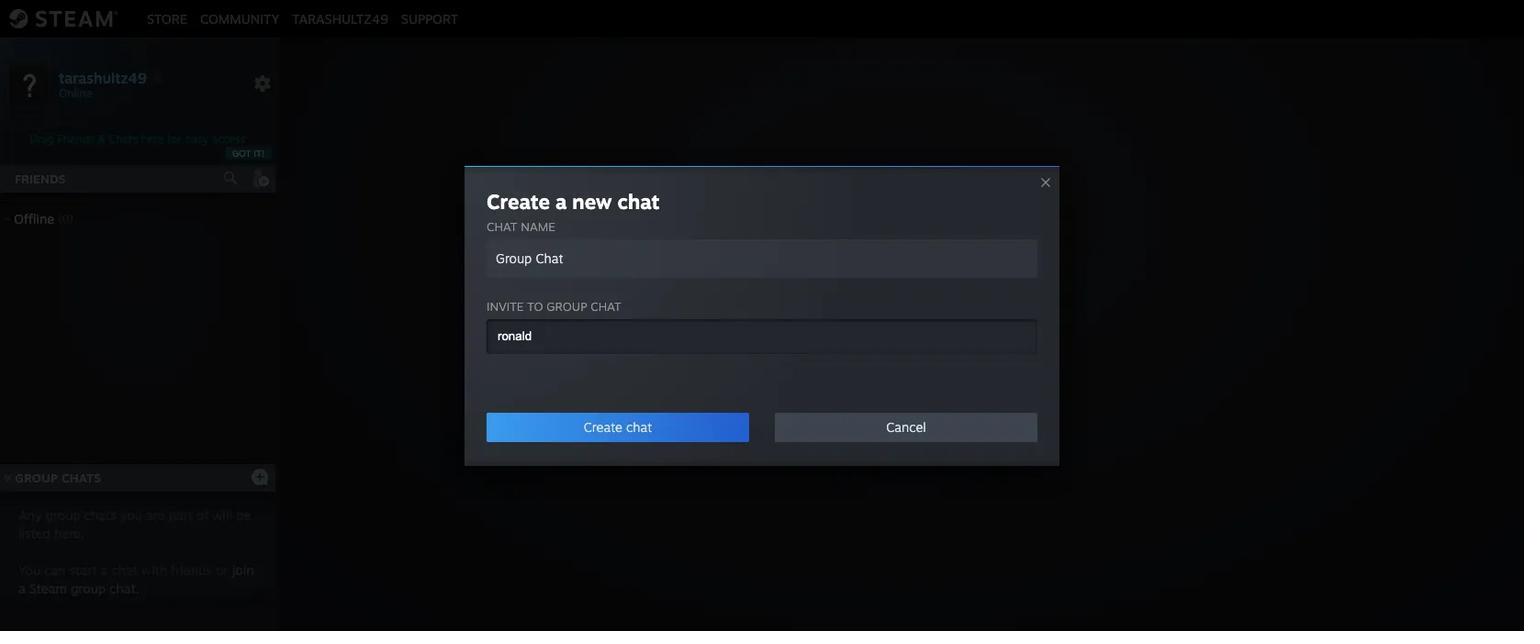 Task type: vqa. For each thing, say whether or not it's contained in the screenshot.
Global Menu navigation
no



Task type: locate. For each thing, give the bounding box(es) containing it.
1 horizontal spatial chats
[[109, 132, 138, 146]]

0 vertical spatial group
[[892, 344, 933, 363]]

join a steam group chat. link
[[18, 563, 254, 597]]

group right friend
[[892, 344, 933, 363]]

2 vertical spatial group
[[71, 581, 106, 597]]

friends down drag
[[15, 172, 66, 186]]

group up any
[[15, 471, 58, 486]]

group up here. on the bottom of page
[[45, 508, 80, 523]]

manage friends list settings image
[[253, 74, 272, 93]]

0 horizontal spatial chat
[[487, 219, 517, 234]]

tarashultz49 up &
[[59, 68, 147, 87]]

None text field
[[487, 239, 1038, 278]]

chat inside button
[[626, 419, 652, 435]]

group chats
[[15, 471, 101, 486]]

a down you
[[18, 581, 26, 597]]

0 vertical spatial friends
[[57, 132, 94, 146]]

you
[[18, 563, 40, 578]]

a right click at the bottom of page
[[814, 344, 822, 363]]

1 horizontal spatial group
[[892, 344, 933, 363]]

0 horizontal spatial chats
[[61, 471, 101, 486]]

cancel
[[886, 419, 926, 435]]

0 vertical spatial create
[[487, 189, 550, 213]]

1 vertical spatial tarashultz49
[[59, 68, 147, 87]]

tarashultz49 link
[[286, 11, 395, 26]]

community link
[[194, 11, 286, 26]]

to left start!
[[974, 344, 988, 363]]

1 vertical spatial group
[[15, 471, 58, 486]]

1 horizontal spatial chat
[[938, 344, 969, 363]]

group
[[892, 344, 933, 363], [15, 471, 58, 486]]

to right invite
[[527, 299, 543, 314]]

0 vertical spatial to
[[527, 299, 543, 314]]

or right friend
[[873, 344, 888, 363]]

invite
[[487, 299, 524, 314]]

any group chats you are part of will be listed here.
[[18, 508, 251, 542]]

friends left &
[[57, 132, 94, 146]]

0 horizontal spatial to
[[527, 299, 543, 314]]

easy
[[185, 132, 208, 146]]

chat
[[617, 189, 660, 213], [591, 299, 621, 314], [626, 419, 652, 435], [112, 563, 138, 578]]

here.
[[54, 526, 84, 542]]

you
[[120, 508, 142, 523]]

group right invite
[[547, 299, 587, 314]]

community
[[200, 11, 279, 26]]

any
[[18, 508, 42, 523]]

chats
[[109, 132, 138, 146], [61, 471, 101, 486]]

0 horizontal spatial group
[[15, 471, 58, 486]]

search my friends list image
[[222, 170, 239, 186]]

chat left start!
[[938, 344, 969, 363]]

a left the new
[[555, 189, 567, 213]]

be
[[236, 508, 251, 523]]

chats right &
[[109, 132, 138, 146]]

chats
[[84, 508, 116, 523]]

create
[[487, 189, 550, 213], [584, 419, 622, 435]]

friends
[[57, 132, 94, 146], [15, 172, 66, 186]]

or left join at the left of page
[[216, 563, 228, 578]]

chat left name
[[487, 219, 517, 234]]

0 vertical spatial group
[[547, 299, 587, 314]]

to
[[527, 299, 543, 314], [974, 344, 988, 363]]

Start typing a name... text field
[[496, 328, 1014, 344]]

1 vertical spatial or
[[216, 563, 228, 578]]

create for create chat
[[584, 419, 622, 435]]

new
[[572, 189, 612, 213]]

can
[[44, 563, 66, 578]]

0 horizontal spatial or
[[216, 563, 228, 578]]

group down start
[[71, 581, 106, 597]]

chat
[[487, 219, 517, 234], [938, 344, 969, 363]]

1 vertical spatial create
[[584, 419, 622, 435]]

0 vertical spatial tarashultz49
[[292, 11, 388, 26]]

or
[[873, 344, 888, 363], [216, 563, 228, 578]]

1 horizontal spatial to
[[974, 344, 988, 363]]

create inside button
[[584, 419, 622, 435]]

a
[[555, 189, 567, 213], [814, 344, 822, 363], [101, 563, 108, 578], [18, 581, 26, 597]]

1 horizontal spatial or
[[873, 344, 888, 363]]

join
[[232, 563, 254, 578]]

for
[[167, 132, 182, 146]]

tarashultz49
[[292, 11, 388, 26], [59, 68, 147, 87]]

0 vertical spatial chat
[[487, 219, 517, 234]]

of
[[197, 508, 209, 523]]

group
[[547, 299, 587, 314], [45, 508, 80, 523], [71, 581, 106, 597]]

1 vertical spatial to
[[974, 344, 988, 363]]

0 horizontal spatial create
[[487, 189, 550, 213]]

a inside join a steam group chat.
[[18, 581, 26, 597]]

1 horizontal spatial create
[[584, 419, 622, 435]]

1 vertical spatial group
[[45, 508, 80, 523]]

tarashultz49 left support link
[[292, 11, 388, 26]]

chats up chats on the bottom of the page
[[61, 471, 101, 486]]



Task type: describe. For each thing, give the bounding box(es) containing it.
drag friends & chats here for easy access
[[30, 132, 246, 146]]

are
[[146, 508, 165, 523]]

support
[[401, 11, 458, 26]]

1 vertical spatial chat
[[938, 344, 969, 363]]

friends
[[171, 563, 212, 578]]

part
[[169, 508, 193, 523]]

add a friend image
[[250, 168, 270, 188]]

group inside the any group chats you are part of will be listed here.
[[45, 508, 80, 523]]

chat name
[[487, 219, 555, 234]]

collapse chats list image
[[0, 475, 21, 482]]

drag
[[30, 132, 54, 146]]

1 horizontal spatial tarashultz49
[[292, 11, 388, 26]]

you can start a chat with friends or
[[18, 563, 232, 578]]

store link
[[140, 11, 194, 26]]

chat.
[[109, 581, 139, 597]]

click a friend or group chat to start!
[[777, 344, 1028, 363]]

here
[[141, 132, 164, 146]]

friend
[[826, 344, 869, 363]]

create chat
[[584, 419, 652, 435]]

support link
[[395, 11, 465, 26]]

with
[[141, 563, 167, 578]]

join a steam group chat.
[[18, 563, 254, 597]]

create chat button
[[487, 413, 749, 442]]

store
[[147, 11, 187, 26]]

offline
[[14, 211, 54, 227]]

cancel button
[[775, 413, 1038, 442]]

start!
[[992, 344, 1028, 363]]

a for new
[[555, 189, 567, 213]]

a for steam
[[18, 581, 26, 597]]

create a new chat
[[487, 189, 660, 213]]

0 horizontal spatial tarashultz49
[[59, 68, 147, 87]]

0 vertical spatial chats
[[109, 132, 138, 146]]

invite to group chat
[[487, 299, 621, 314]]

a right start
[[101, 563, 108, 578]]

listed
[[18, 526, 50, 542]]

start
[[69, 563, 97, 578]]

create a group chat image
[[251, 468, 269, 486]]

name
[[521, 219, 555, 234]]

will
[[212, 508, 232, 523]]

access
[[212, 132, 246, 146]]

1 vertical spatial chats
[[61, 471, 101, 486]]

steam
[[29, 581, 67, 597]]

click
[[777, 344, 810, 363]]

group inside join a steam group chat.
[[71, 581, 106, 597]]

create for create a new chat
[[487, 189, 550, 213]]

a for friend
[[814, 344, 822, 363]]

&
[[98, 132, 106, 146]]

1 vertical spatial friends
[[15, 172, 66, 186]]

0 vertical spatial or
[[873, 344, 888, 363]]



